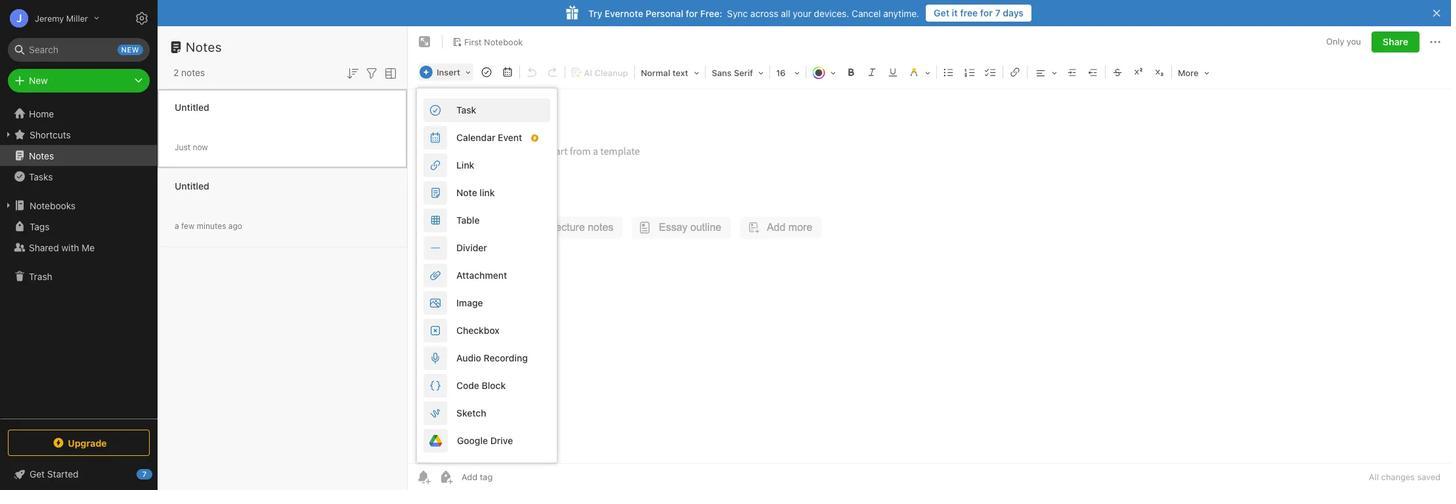 Task type: locate. For each thing, give the bounding box(es) containing it.
1 horizontal spatial for
[[980, 7, 993, 18]]

all changes saved
[[1369, 472, 1441, 483]]

shared with me link
[[0, 237, 157, 258]]

notes
[[186, 39, 222, 55], [29, 150, 54, 161]]

insert link image
[[1006, 63, 1025, 81]]

shared
[[29, 242, 59, 253]]

1 horizontal spatial notes
[[186, 39, 222, 55]]

expand notebooks image
[[3, 200, 14, 211]]

new
[[121, 45, 139, 54]]

across
[[751, 8, 779, 19]]

0 vertical spatial notes
[[186, 39, 222, 55]]

get it free for 7 days
[[934, 7, 1024, 18]]

1 for from the left
[[980, 7, 993, 18]]

tree containing home
[[0, 103, 158, 418]]

7
[[995, 7, 1001, 18], [142, 470, 147, 479]]

new
[[29, 75, 48, 86]]

bulleted list image
[[940, 63, 958, 81]]

7 left days
[[995, 7, 1001, 18]]

minutes
[[197, 221, 226, 231]]

a few minutes ago
[[175, 221, 242, 231]]

evernote
[[605, 8, 643, 19]]

anytime.
[[884, 8, 920, 19]]

add tag image
[[438, 470, 454, 485]]

calendar event image
[[498, 63, 517, 81]]

get for get started
[[30, 469, 45, 480]]

1 horizontal spatial get
[[934, 7, 950, 18]]

superscript image
[[1130, 63, 1148, 81]]

home link
[[0, 103, 158, 124]]

get left it at the top right
[[934, 7, 950, 18]]

for right free at the top
[[980, 7, 993, 18]]

more actions image
[[1428, 34, 1444, 50]]

get inside 'help and learning task checklist' field
[[30, 469, 45, 480]]

Font size field
[[772, 63, 805, 82]]

0 vertical spatial get
[[934, 7, 950, 18]]

tree
[[0, 103, 158, 418]]

all
[[1369, 472, 1379, 483]]

now
[[193, 142, 208, 152]]

for inside button
[[980, 7, 993, 18]]

7 left click to collapse 'image' at the left bottom of page
[[142, 470, 147, 479]]

personal
[[646, 8, 684, 19]]

get inside button
[[934, 7, 950, 18]]

note link link
[[417, 179, 557, 207]]

tasks button
[[0, 166, 157, 187]]

started
[[47, 469, 79, 480]]

0 horizontal spatial get
[[30, 469, 45, 480]]

for
[[980, 7, 993, 18], [686, 8, 698, 19]]

calendar event
[[456, 132, 522, 143]]

google drive
[[457, 435, 513, 447]]

Highlight field
[[904, 63, 935, 82]]

bold image
[[842, 63, 860, 81]]

untitled down notes
[[175, 101, 209, 113]]

a
[[175, 221, 179, 231]]

expand note image
[[417, 34, 433, 50]]

get
[[934, 7, 950, 18], [30, 469, 45, 480]]

free:
[[701, 8, 723, 19]]

note link
[[456, 187, 495, 198]]

indent image
[[1063, 63, 1082, 81]]

7 inside button
[[995, 7, 1001, 18]]

notes link
[[0, 145, 157, 166]]

task link
[[417, 97, 557, 124]]

sketch
[[456, 408, 486, 419]]

shortcuts
[[30, 129, 71, 140]]

notes up the tasks
[[29, 150, 54, 161]]

image link
[[417, 290, 557, 317]]

0 horizontal spatial notes
[[29, 150, 54, 161]]

add a reminder image
[[416, 470, 432, 485]]

notes
[[181, 67, 205, 78]]

divider
[[456, 242, 487, 254]]

notes up notes
[[186, 39, 222, 55]]

link link
[[417, 152, 557, 179]]

task image
[[477, 63, 496, 81]]

get left started
[[30, 469, 45, 480]]

Add tag field
[[460, 472, 559, 483]]

1 vertical spatial untitled
[[175, 180, 209, 191]]

Search text field
[[17, 38, 141, 62]]

notebook
[[484, 37, 523, 47]]

just now
[[175, 142, 208, 152]]

untitled
[[175, 101, 209, 113], [175, 180, 209, 191]]

note window element
[[408, 26, 1451, 491]]

0 horizontal spatial 7
[[142, 470, 147, 479]]

first notebook button
[[448, 33, 528, 51]]

0 vertical spatial 7
[[995, 7, 1001, 18]]

google drive link
[[417, 428, 557, 455]]

attachment link
[[417, 262, 557, 290]]

text
[[673, 68, 688, 78]]

View options field
[[380, 64, 399, 81]]

1 vertical spatial notes
[[29, 150, 54, 161]]

1 vertical spatial 7
[[142, 470, 147, 479]]

italic image
[[863, 63, 881, 81]]

tags button
[[0, 216, 157, 237]]

table link
[[417, 207, 557, 234]]

task
[[456, 104, 476, 116]]

sync
[[727, 8, 748, 19]]

Heading level field
[[636, 63, 704, 82]]

serif
[[734, 68, 753, 78]]

saved
[[1418, 472, 1441, 483]]

jeremy miller
[[35, 13, 88, 23]]

for left free:
[[686, 8, 698, 19]]

7 inside 'help and learning task checklist' field
[[142, 470, 147, 479]]

subscript image
[[1151, 63, 1169, 81]]

Account field
[[0, 5, 99, 32]]

untitled down 'just now' at the left of the page
[[175, 180, 209, 191]]

1 vertical spatial get
[[30, 469, 45, 480]]

Add filters field
[[364, 64, 380, 81]]

0 vertical spatial untitled
[[175, 101, 209, 113]]

settings image
[[134, 11, 150, 26]]

shared with me
[[29, 242, 95, 253]]

all
[[781, 8, 791, 19]]

1 horizontal spatial 7
[[995, 7, 1001, 18]]

drive
[[490, 435, 513, 447]]

dropdown list menu
[[417, 97, 557, 455]]

sans serif
[[712, 68, 753, 78]]

first notebook
[[464, 37, 523, 47]]

Insert field
[[416, 63, 475, 81]]

0 horizontal spatial for
[[686, 8, 698, 19]]

2 for from the left
[[686, 8, 698, 19]]

2 notes
[[173, 67, 205, 78]]



Task type: describe. For each thing, give the bounding box(es) containing it.
note list element
[[158, 26, 408, 491]]

note
[[456, 187, 477, 198]]

jeremy
[[35, 13, 64, 23]]

block
[[482, 380, 506, 391]]

insert
[[437, 67, 460, 78]]

me
[[82, 242, 95, 253]]

home
[[29, 108, 54, 119]]

checklist image
[[982, 63, 1000, 81]]

you
[[1347, 36, 1361, 47]]

More field
[[1174, 63, 1214, 82]]

normal text
[[641, 68, 688, 78]]

audio recording
[[456, 353, 528, 364]]

divider link
[[417, 234, 557, 262]]

free
[[960, 7, 978, 18]]

checkbox
[[456, 325, 500, 336]]

cancel
[[852, 8, 881, 19]]

shortcuts button
[[0, 124, 157, 145]]

get it free for 7 days button
[[926, 5, 1032, 22]]

add filters image
[[364, 66, 380, 81]]

changes
[[1382, 472, 1415, 483]]

tasks
[[29, 171, 53, 182]]

code
[[456, 380, 479, 391]]

More actions field
[[1428, 32, 1444, 53]]

tags
[[30, 221, 50, 232]]

attachment
[[456, 270, 507, 281]]

for for 7
[[980, 7, 993, 18]]

only you
[[1327, 36, 1361, 47]]

sketch link
[[417, 400, 557, 428]]

2
[[173, 67, 179, 78]]

get for get it free for 7 days
[[934, 7, 950, 18]]

share
[[1383, 36, 1409, 47]]

get started
[[30, 469, 79, 480]]

it
[[952, 7, 958, 18]]

share button
[[1372, 32, 1420, 53]]

upgrade button
[[8, 430, 150, 456]]

only
[[1327, 36, 1345, 47]]

first
[[464, 37, 482, 47]]

underline image
[[884, 63, 902, 81]]

your
[[793, 8, 812, 19]]

table
[[456, 215, 480, 226]]

1 untitled from the top
[[175, 101, 209, 113]]

devices.
[[814, 8, 849, 19]]

just
[[175, 142, 190, 152]]

miller
[[66, 13, 88, 23]]

numbered list image
[[961, 63, 979, 81]]

click to collapse image
[[153, 466, 163, 482]]

Sort options field
[[345, 64, 361, 81]]

try
[[588, 8, 602, 19]]

new search field
[[17, 38, 143, 62]]

try evernote personal for free: sync across all your devices. cancel anytime.
[[588, 8, 920, 19]]

audio
[[456, 353, 481, 364]]

code block
[[456, 380, 506, 391]]

calendar event link
[[417, 124, 557, 152]]

new button
[[8, 69, 150, 93]]

event
[[498, 132, 522, 143]]

outdent image
[[1084, 63, 1103, 81]]

calendar
[[456, 132, 496, 143]]

link
[[480, 187, 495, 198]]

Alignment field
[[1029, 63, 1062, 82]]

strikethrough image
[[1109, 63, 1127, 81]]

google
[[457, 435, 488, 447]]

2 untitled from the top
[[175, 180, 209, 191]]

upgrade
[[68, 438, 107, 449]]

few
[[181, 221, 195, 231]]

code block link
[[417, 372, 557, 400]]

with
[[61, 242, 79, 253]]

image
[[456, 298, 483, 309]]

more
[[1178, 68, 1199, 78]]

Note Editor text field
[[408, 89, 1451, 464]]

normal
[[641, 68, 670, 78]]

notebooks
[[30, 200, 76, 211]]

link
[[456, 160, 474, 171]]

audio recording link
[[417, 345, 557, 372]]

ago
[[228, 221, 242, 231]]

recording
[[484, 353, 528, 364]]

days
[[1003, 7, 1024, 18]]

Font family field
[[707, 63, 768, 82]]

sans
[[712, 68, 732, 78]]

notes inside tree
[[29, 150, 54, 161]]

notes inside note list element
[[186, 39, 222, 55]]

trash
[[29, 271, 52, 282]]

16
[[776, 68, 786, 78]]

Help and Learning task checklist field
[[0, 464, 158, 485]]

notebooks link
[[0, 195, 157, 216]]

for for free:
[[686, 8, 698, 19]]

Font color field
[[808, 63, 841, 82]]



Task type: vqa. For each thing, say whether or not it's contained in the screenshot.
TABLE LINK
yes



